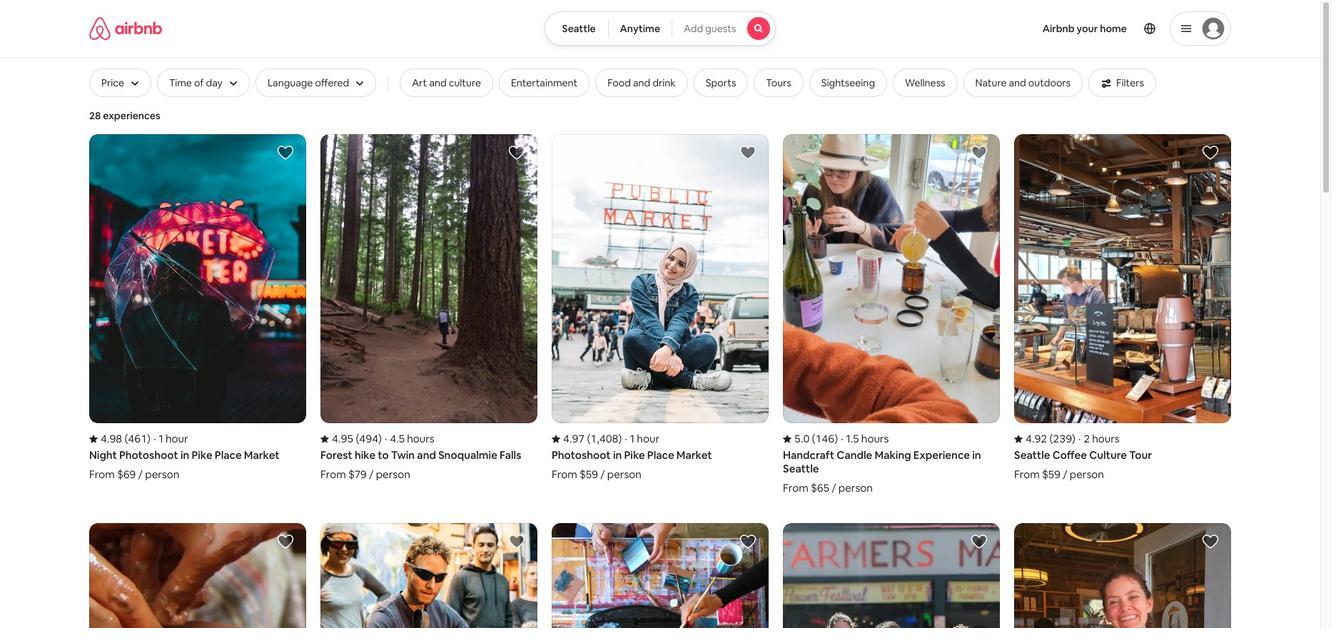 Task type: locate. For each thing, give the bounding box(es) containing it.
0 horizontal spatial seattle
[[562, 22, 596, 35]]

Food and drink button
[[596, 69, 688, 97]]

0 horizontal spatial market
[[244, 449, 280, 462]]

from down 4.97
[[552, 468, 577, 482]]

seattle inside button
[[562, 22, 596, 35]]

Entertainment button
[[499, 69, 590, 97]]

$65
[[811, 482, 830, 495]]

0 horizontal spatial hours
[[407, 432, 435, 446]]

· 1 hour inside photoshoot in pike place market group
[[625, 432, 660, 446]]

add guests button
[[672, 11, 777, 46]]

/ right $69
[[138, 468, 143, 482]]

entertainment
[[511, 76, 578, 89]]

add to wishlist image
[[277, 144, 294, 161], [508, 534, 526, 551], [1203, 534, 1220, 551]]

person inside forest hike to twin and snoqualmie falls from $79 / person
[[376, 468, 410, 482]]

0 horizontal spatial 1
[[159, 432, 163, 446]]

1 hours from the left
[[407, 432, 435, 446]]

add to wishlist image inside handcraft candle making experience in seattle group
[[971, 144, 988, 161]]

hours right 4.5
[[407, 432, 435, 446]]

person down (1,408)
[[608, 468, 642, 482]]

2 place from the left
[[648, 449, 675, 462]]

5.0
[[795, 432, 810, 446]]

from down 4.92
[[1015, 468, 1040, 482]]

1 up photoshoot in pike place market from $59 / person
[[630, 432, 635, 446]]

· inside night photoshoot in pike place market group
[[153, 432, 156, 446]]

1 · 1 hour from the left
[[153, 432, 188, 446]]

None search field
[[545, 11, 777, 46]]

1 right (461)
[[159, 432, 163, 446]]

hours for · 4.5 hours
[[407, 432, 435, 446]]

3 hours from the left
[[1093, 432, 1120, 446]]

experience
[[914, 449, 970, 462]]

seattle up $65
[[783, 462, 819, 476]]

and right art in the left top of the page
[[429, 76, 447, 89]]

in inside night photoshoot in pike place market from $69 / person
[[181, 449, 189, 462]]

hour up photoshoot in pike place market from $59 / person
[[637, 432, 660, 446]]

4 · from the left
[[841, 432, 844, 446]]

1 horizontal spatial in
[[613, 449, 622, 462]]

day
[[206, 76, 223, 89]]

$59 down 4.97 out of 5 average rating,  1,408 reviews "image"
[[580, 468, 598, 482]]

sports
[[706, 76, 737, 89]]

1 $59 from the left
[[580, 468, 598, 482]]

to
[[378, 449, 389, 462]]

$59 down coffee
[[1043, 468, 1061, 482]]

hour
[[166, 432, 188, 446], [637, 432, 660, 446]]

· left 4.5
[[385, 432, 387, 446]]

snoqualmie
[[439, 449, 498, 462]]

· right (461)
[[153, 432, 156, 446]]

pike
[[192, 449, 213, 462], [624, 449, 645, 462]]

4.5
[[390, 432, 405, 446]]

· for (1,408)
[[625, 432, 628, 446]]

3 in from the left
[[973, 449, 982, 462]]

2 horizontal spatial add to wishlist image
[[1203, 534, 1220, 551]]

of
[[194, 76, 204, 89]]

· for (461)
[[153, 432, 156, 446]]

person inside photoshoot in pike place market from $59 / person
[[608, 468, 642, 482]]

handcraft candle making experience in seattle from $65 / person
[[783, 449, 982, 495]]

person right $69
[[145, 468, 180, 482]]

0 horizontal spatial · 1 hour
[[153, 432, 188, 446]]

seattle inside seattle coffee culture tour from $59 / person
[[1015, 449, 1051, 462]]

· for (146)
[[841, 432, 844, 446]]

place inside night photoshoot in pike place market from $69 / person
[[215, 449, 242, 462]]

(146)
[[812, 432, 838, 446]]

person inside night photoshoot in pike place market from $69 / person
[[145, 468, 180, 482]]

1 horizontal spatial photoshoot
[[552, 449, 611, 462]]

and
[[429, 76, 447, 89], [633, 76, 651, 89], [1009, 76, 1027, 89], [417, 449, 436, 462]]

person down coffee
[[1070, 468, 1105, 482]]

nature
[[976, 76, 1007, 89]]

hour inside night photoshoot in pike place market group
[[166, 432, 188, 446]]

· 1 hour inside night photoshoot in pike place market group
[[153, 432, 188, 446]]

2 pike from the left
[[624, 449, 645, 462]]

in inside photoshoot in pike place market from $59 / person
[[613, 449, 622, 462]]

and for food
[[633, 76, 651, 89]]

5 · from the left
[[1079, 432, 1081, 446]]

person inside handcraft candle making experience in seattle from $65 / person
[[839, 482, 873, 495]]

filters
[[1117, 76, 1145, 89]]

hour inside photoshoot in pike place market group
[[637, 432, 660, 446]]

/ right the $79
[[369, 468, 374, 482]]

· inside handcraft candle making experience in seattle group
[[841, 432, 844, 446]]

hour up night photoshoot in pike place market from $69 / person
[[166, 432, 188, 446]]

· left 2
[[1079, 432, 1081, 446]]

and for art
[[429, 76, 447, 89]]

4.97
[[563, 432, 585, 446]]

airbnb your home link
[[1035, 14, 1136, 44]]

photoshoot
[[119, 449, 178, 462], [552, 449, 611, 462]]

1 horizontal spatial $59
[[1043, 468, 1061, 482]]

and inside the food and drink button
[[633, 76, 651, 89]]

market
[[244, 449, 280, 462], [677, 449, 712, 462]]

photoshoot down 4.97 out of 5 average rating,  1,408 reviews "image"
[[552, 449, 611, 462]]

1 inside photoshoot in pike place market group
[[630, 432, 635, 446]]

1 horizontal spatial place
[[648, 449, 675, 462]]

· 1 hour up night photoshoot in pike place market from $69 / person
[[153, 432, 188, 446]]

1 horizontal spatial hour
[[637, 432, 660, 446]]

and for nature
[[1009, 76, 1027, 89]]

1 market from the left
[[244, 449, 280, 462]]

· inside seattle coffee culture tour 'group'
[[1079, 432, 1081, 446]]

1 horizontal spatial market
[[677, 449, 712, 462]]

4.92 out of 5 average rating,  239 reviews image
[[1015, 432, 1076, 446]]

from down forest
[[321, 468, 346, 482]]

and right the nature
[[1009, 76, 1027, 89]]

person down to
[[376, 468, 410, 482]]

1 horizontal spatial hours
[[862, 432, 889, 446]]

candle
[[837, 449, 873, 462]]

1 horizontal spatial pike
[[624, 449, 645, 462]]

0 horizontal spatial in
[[181, 449, 189, 462]]

hours inside handcraft candle making experience in seattle group
[[862, 432, 889, 446]]

and inside art and culture button
[[429, 76, 447, 89]]

/ down coffee
[[1063, 468, 1068, 482]]

handcraft
[[783, 449, 835, 462]]

0 horizontal spatial pike
[[192, 449, 213, 462]]

food
[[608, 76, 631, 89]]

$59
[[580, 468, 598, 482], [1043, 468, 1061, 482]]

photoshoot inside photoshoot in pike place market from $59 / person
[[552, 449, 611, 462]]

2 $59 from the left
[[1043, 468, 1061, 482]]

add to wishlist image inside forest hike to twin and snoqualmie falls group
[[508, 144, 526, 161]]

· 1 hour for in
[[153, 432, 188, 446]]

1 inside night photoshoot in pike place market group
[[159, 432, 163, 446]]

·
[[153, 432, 156, 446], [385, 432, 387, 446], [625, 432, 628, 446], [841, 432, 844, 446], [1079, 432, 1081, 446]]

hours right 1.5
[[862, 432, 889, 446]]

place
[[215, 449, 242, 462], [648, 449, 675, 462]]

0 horizontal spatial add to wishlist image
[[277, 144, 294, 161]]

2 hours from the left
[[862, 432, 889, 446]]

from left $65
[[783, 482, 809, 495]]

seattle
[[562, 22, 596, 35], [1015, 449, 1051, 462], [783, 462, 819, 476]]

(1,408)
[[587, 432, 622, 446]]

person
[[145, 468, 180, 482], [376, 468, 410, 482], [608, 468, 642, 482], [1070, 468, 1105, 482], [839, 482, 873, 495]]

add
[[684, 22, 704, 35]]

3 · from the left
[[625, 432, 628, 446]]

add to wishlist image inside photoshoot in pike place market group
[[740, 144, 757, 161]]

falls
[[500, 449, 522, 462]]

and inside nature and outdoors button
[[1009, 76, 1027, 89]]

offered
[[315, 76, 349, 89]]

Nature and outdoors button
[[964, 69, 1083, 97]]

· for (239)
[[1079, 432, 1081, 446]]

tour
[[1130, 449, 1153, 462]]

· 2 hours
[[1079, 432, 1120, 446]]

Sports button
[[694, 69, 749, 97]]

pike inside photoshoot in pike place market from $59 / person
[[624, 449, 645, 462]]

4.98
[[101, 432, 122, 446]]

2 · 1 hour from the left
[[625, 432, 660, 446]]

2 horizontal spatial seattle
[[1015, 449, 1051, 462]]

$69
[[117, 468, 136, 482]]

2 horizontal spatial in
[[973, 449, 982, 462]]

seattle button
[[545, 11, 609, 46]]

· 1 hour up photoshoot in pike place market from $59 / person
[[625, 432, 660, 446]]

1 pike from the left
[[192, 449, 213, 462]]

1 horizontal spatial · 1 hour
[[625, 432, 660, 446]]

1 hour from the left
[[166, 432, 188, 446]]

and down the "· 4.5 hours"
[[417, 449, 436, 462]]

art and culture
[[412, 76, 481, 89]]

handcraft candle making experience in seattle group
[[783, 134, 1000, 495]]

1.5
[[847, 432, 859, 446]]

/ right $65
[[832, 482, 837, 495]]

· inside photoshoot in pike place market group
[[625, 432, 628, 446]]

from inside photoshoot in pike place market from $59 / person
[[552, 468, 577, 482]]

2 horizontal spatial hours
[[1093, 432, 1120, 446]]

2 · from the left
[[385, 432, 387, 446]]

hours inside seattle coffee culture tour 'group'
[[1093, 432, 1120, 446]]

hours inside forest hike to twin and snoqualmie falls group
[[407, 432, 435, 446]]

airbnb your home
[[1043, 22, 1128, 35]]

hours
[[407, 432, 435, 446], [862, 432, 889, 446], [1093, 432, 1120, 446]]

add to wishlist image
[[508, 144, 526, 161], [740, 144, 757, 161], [971, 144, 988, 161], [1203, 144, 1220, 161], [277, 534, 294, 551], [740, 534, 757, 551], [971, 534, 988, 551]]

2 market from the left
[[677, 449, 712, 462]]

in
[[181, 449, 189, 462], [613, 449, 622, 462], [973, 449, 982, 462]]

5.0 (146)
[[795, 432, 838, 446]]

1 1 from the left
[[159, 432, 163, 446]]

/ down (1,408)
[[601, 468, 605, 482]]

anytime
[[620, 22, 661, 35]]

28 experiences
[[89, 109, 160, 122]]

twin
[[391, 449, 415, 462]]

seattle coffee culture tour group
[[1015, 134, 1232, 482]]

1 place from the left
[[215, 449, 242, 462]]

$79
[[348, 468, 367, 482]]

seattle down 4.92
[[1015, 449, 1051, 462]]

2
[[1084, 432, 1090, 446]]

· inside forest hike to twin and snoqualmie falls group
[[385, 432, 387, 446]]

person down candle
[[839, 482, 873, 495]]

· left 1.5
[[841, 432, 844, 446]]

from inside forest hike to twin and snoqualmie falls from $79 / person
[[321, 468, 346, 482]]

language offered
[[268, 76, 349, 89]]

from inside night photoshoot in pike place market from $69 / person
[[89, 468, 115, 482]]

· right (1,408)
[[625, 432, 628, 446]]

nature and outdoors
[[976, 76, 1071, 89]]

Art and culture button
[[400, 69, 493, 97]]

and left drink
[[633, 76, 651, 89]]

0 horizontal spatial photoshoot
[[119, 449, 178, 462]]

seattle for seattle
[[562, 22, 596, 35]]

hours for · 1.5 hours
[[862, 432, 889, 446]]

· 1 hour
[[153, 432, 188, 446], [625, 432, 660, 446]]

2 1 from the left
[[630, 432, 635, 446]]

4.98 out of 5 average rating,  461 reviews image
[[89, 432, 151, 446]]

2 hour from the left
[[637, 432, 660, 446]]

1 horizontal spatial 1
[[630, 432, 635, 446]]

0 horizontal spatial $59
[[580, 468, 598, 482]]

from
[[89, 468, 115, 482], [321, 468, 346, 482], [552, 468, 577, 482], [1015, 468, 1040, 482], [783, 482, 809, 495]]

/
[[138, 468, 143, 482], [369, 468, 374, 482], [601, 468, 605, 482], [1063, 468, 1068, 482], [832, 482, 837, 495]]

0 horizontal spatial place
[[215, 449, 242, 462]]

2 in from the left
[[613, 449, 622, 462]]

1
[[159, 432, 163, 446], [630, 432, 635, 446]]

2 photoshoot from the left
[[552, 449, 611, 462]]

night photoshoot in pike place market from $69 / person
[[89, 449, 280, 482]]

photoshoot down (461)
[[119, 449, 178, 462]]

add guests
[[684, 22, 737, 35]]

0 horizontal spatial hour
[[166, 432, 188, 446]]

1 photoshoot from the left
[[119, 449, 178, 462]]

hours up "culture"
[[1093, 432, 1120, 446]]

1 in from the left
[[181, 449, 189, 462]]

market inside photoshoot in pike place market from $59 / person
[[677, 449, 712, 462]]

from down night
[[89, 468, 115, 482]]

/ inside photoshoot in pike place market from $59 / person
[[601, 468, 605, 482]]

seattle left anytime
[[562, 22, 596, 35]]

1 horizontal spatial seattle
[[783, 462, 819, 476]]

4.95 out of 5 average rating,  494 reviews image
[[321, 432, 382, 446]]

1 · from the left
[[153, 432, 156, 446]]

4.97 out of 5 average rating,  1,408 reviews image
[[552, 432, 622, 446]]



Task type: vqa. For each thing, say whether or not it's contained in the screenshot.


Task type: describe. For each thing, give the bounding box(es) containing it.
/ inside handcraft candle making experience in seattle from $65 / person
[[832, 482, 837, 495]]

1 horizontal spatial add to wishlist image
[[508, 534, 526, 551]]

forest
[[321, 449, 353, 462]]

coffee
[[1053, 449, 1088, 462]]

language offered button
[[256, 69, 376, 97]]

culture
[[449, 76, 481, 89]]

· for (494)
[[385, 432, 387, 446]]

(239)
[[1050, 432, 1076, 446]]

time of day
[[169, 76, 223, 89]]

experiences
[[103, 109, 160, 122]]

market inside night photoshoot in pike place market from $69 / person
[[244, 449, 280, 462]]

5.0 out of 5 average rating,  146 reviews image
[[783, 432, 838, 446]]

(461)
[[125, 432, 151, 446]]

Tours button
[[754, 69, 804, 97]]

drink
[[653, 76, 676, 89]]

guests
[[706, 22, 737, 35]]

forest hike to twin and snoqualmie falls from $79 / person
[[321, 449, 522, 482]]

wellness
[[906, 76, 946, 89]]

culture
[[1090, 449, 1128, 462]]

forest hike to twin and snoqualmie falls group
[[321, 134, 538, 482]]

hour for pike
[[637, 432, 660, 446]]

price button
[[89, 69, 151, 97]]

1 for (1,408)
[[630, 432, 635, 446]]

none search field containing seattle
[[545, 11, 777, 46]]

anytime button
[[608, 11, 673, 46]]

outdoors
[[1029, 76, 1071, 89]]

and inside forest hike to twin and snoqualmie falls from $79 / person
[[417, 449, 436, 462]]

home
[[1101, 22, 1128, 35]]

4.92
[[1026, 432, 1048, 446]]

add to wishlist image inside night photoshoot in pike place market group
[[277, 144, 294, 161]]

airbnb
[[1043, 22, 1075, 35]]

4.95 (494)
[[332, 432, 382, 446]]

night
[[89, 449, 117, 462]]

/ inside seattle coffee culture tour from $59 / person
[[1063, 468, 1068, 482]]

$59 inside photoshoot in pike place market from $59 / person
[[580, 468, 598, 482]]

add to wishlist image inside seattle coffee culture tour 'group'
[[1203, 144, 1220, 161]]

· 1 hour for pike
[[625, 432, 660, 446]]

pike inside night photoshoot in pike place market from $69 / person
[[192, 449, 213, 462]]

· 1.5 hours
[[841, 432, 889, 446]]

28
[[89, 109, 101, 122]]

night photoshoot in pike place market group
[[89, 134, 306, 482]]

place inside photoshoot in pike place market from $59 / person
[[648, 449, 675, 462]]

4.98 (461)
[[101, 432, 151, 446]]

4.95
[[332, 432, 354, 446]]

person inside seattle coffee culture tour from $59 / person
[[1070, 468, 1105, 482]]

Sightseeing button
[[810, 69, 888, 97]]

from inside seattle coffee culture tour from $59 / person
[[1015, 468, 1040, 482]]

from inside handcraft candle making experience in seattle from $65 / person
[[783, 482, 809, 495]]

making
[[875, 449, 912, 462]]

your
[[1077, 22, 1098, 35]]

seattle coffee culture tour from $59 / person
[[1015, 449, 1153, 482]]

time of day button
[[157, 69, 250, 97]]

/ inside forest hike to twin and snoqualmie falls from $79 / person
[[369, 468, 374, 482]]

profile element
[[794, 0, 1232, 57]]

1 for (461)
[[159, 432, 163, 446]]

time
[[169, 76, 192, 89]]

filters button
[[1089, 69, 1157, 97]]

language
[[268, 76, 313, 89]]

4.92 (239)
[[1026, 432, 1076, 446]]

price
[[101, 76, 124, 89]]

4.97 (1,408)
[[563, 432, 622, 446]]

hour for in
[[166, 432, 188, 446]]

· 4.5 hours
[[385, 432, 435, 446]]

$59 inside seattle coffee culture tour from $59 / person
[[1043, 468, 1061, 482]]

/ inside night photoshoot in pike place market from $69 / person
[[138, 468, 143, 482]]

seattle inside handcraft candle making experience in seattle from $65 / person
[[783, 462, 819, 476]]

hike
[[355, 449, 376, 462]]

food and drink
[[608, 76, 676, 89]]

hours for · 2 hours
[[1093, 432, 1120, 446]]

sightseeing
[[822, 76, 876, 89]]

(494)
[[356, 432, 382, 446]]

tours
[[766, 76, 792, 89]]

photoshoot in pike place market group
[[552, 134, 769, 482]]

art
[[412, 76, 427, 89]]

photoshoot inside night photoshoot in pike place market from $69 / person
[[119, 449, 178, 462]]

photoshoot in pike place market from $59 / person
[[552, 449, 712, 482]]

seattle for seattle coffee culture tour from $59 / person
[[1015, 449, 1051, 462]]

Wellness button
[[893, 69, 958, 97]]

in inside handcraft candle making experience in seattle from $65 / person
[[973, 449, 982, 462]]



